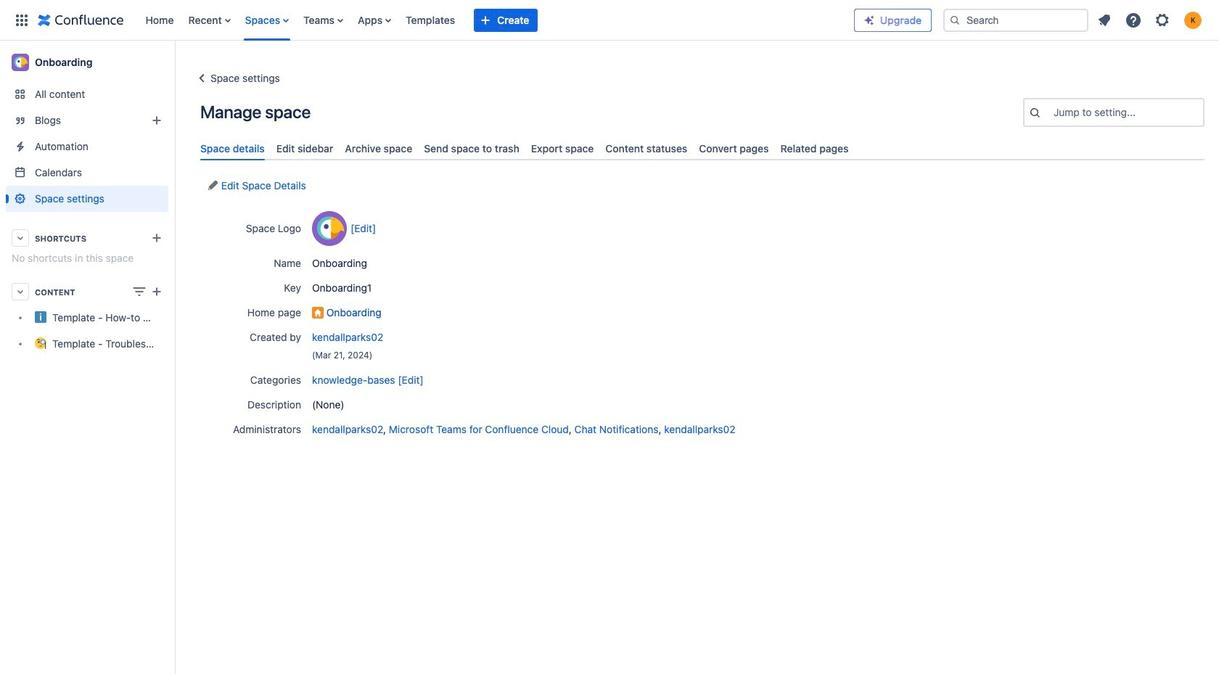 Task type: locate. For each thing, give the bounding box(es) containing it.
Search field
[[943, 8, 1089, 32]]

confluence image
[[38, 11, 124, 29], [38, 11, 124, 29]]

main content
[[174, 41, 1219, 55]]

appswitcher icon image
[[13, 11, 30, 29]]

tree
[[6, 305, 168, 357]]

create image
[[148, 283, 165, 300]]

banner
[[0, 0, 1219, 41]]

1 horizontal spatial list
[[1091, 7, 1210, 33]]

list
[[138, 0, 854, 40], [1091, 7, 1210, 33]]

Search settings text field
[[1054, 105, 1056, 120]]

None search field
[[943, 8, 1089, 32]]

change view image
[[131, 283, 148, 300]]

create a blog image
[[148, 112, 165, 129]]

list for appswitcher icon
[[138, 0, 854, 40]]

tab list
[[194, 136, 1210, 161]]

help icon image
[[1125, 11, 1142, 29]]

premium image
[[864, 14, 875, 26]]

add shortcut image
[[148, 229, 165, 247]]

space element
[[0, 41, 174, 674]]

your profile and preferences image
[[1184, 11, 1202, 29]]

space logo image
[[312, 211, 347, 246]]

0 horizontal spatial list
[[138, 0, 854, 40]]

collapse sidebar image
[[158, 48, 190, 77]]

list for premium icon
[[1091, 7, 1210, 33]]

search image
[[949, 14, 961, 26]]



Task type: describe. For each thing, give the bounding box(es) containing it.
global element
[[9, 0, 854, 40]]

notification icon image
[[1096, 11, 1113, 29]]

tree inside space element
[[6, 305, 168, 357]]

edit image
[[207, 180, 218, 192]]

settings icon image
[[1154, 11, 1171, 29]]



